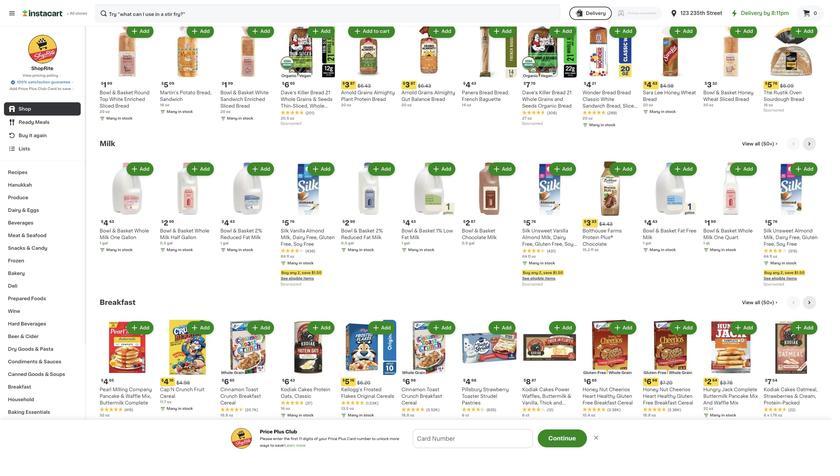 Task type: vqa. For each thing, say whether or not it's contained in the screenshot.
rightmost 7/8"
no



Task type: locate. For each thing, give the bounding box(es) containing it.
dairy inside silk unsweet vanilla almond milk, dairy free, gluten free, soy free
[[554, 235, 566, 240]]

0 horizontal spatial vegan
[[299, 74, 311, 78]]

2 64 from the left
[[523, 255, 528, 259]]

1 54 from the left
[[713, 379, 718, 383]]

4 for bowl & basket whole milk one gallon
[[104, 220, 108, 227]]

4 for pearl milling company pancake & waffle mix, buttermilk complete
[[104, 379, 108, 386]]

& inside pearl milling company pancake & waffle mix, buttermilk complete
[[121, 394, 125, 399]]

$ inside the $ 2 54
[[705, 379, 708, 383]]

4 up bowl & basket fat free milk 1 gal
[[647, 220, 652, 227]]

18.8 oz down $ 6 98 $7.20 honey nut cheerios heart healthy gluten free breakfast cereal
[[644, 414, 657, 418]]

87 up balance
[[411, 82, 416, 86]]

soy for silk unsweet almond milk, dairy free, gluten free, soy free
[[777, 242, 786, 247]]

2 20.5 from the top
[[281, 117, 291, 122]]

(436)
[[306, 250, 316, 253]]

2 loaf from the left
[[583, 117, 594, 122]]

ready
[[19, 120, 34, 125]]

bowl inside bowl & basket whole milk one gallon 1 gal
[[100, 229, 111, 233]]

2 enriched from the left
[[245, 97, 265, 102]]

unsweet
[[532, 229, 553, 233], [774, 229, 794, 233]]

1 killer from the left
[[298, 91, 309, 95]]

power
[[556, 388, 570, 392]]

3 silk from the left
[[764, 229, 773, 233]]

bowl for bowl & basket fat free milk 1 gal
[[644, 229, 655, 233]]

one for 1
[[715, 235, 725, 240]]

stock down (289) on the top right
[[606, 123, 616, 127]]

item badge image for 7
[[523, 56, 536, 70]]

2 horizontal spatial milk,
[[764, 235, 775, 240]]

2 vertical spatial protein
[[314, 388, 331, 392]]

2 horizontal spatial $1.50
[[795, 271, 805, 275]]

gal inside bowl & basket whole milk one gallon 1 gal
[[102, 242, 108, 245]]

ct
[[466, 414, 470, 418], [526, 414, 530, 418]]

1 cinnamon toast crunch breakfast cereal from the left
[[221, 388, 261, 406]]

98 inside $ 6 98
[[411, 379, 416, 383]]

2 (3.38k) from the left
[[668, 409, 682, 412]]

& inside bowl & basket whole milk one gallon 1 gal
[[112, 229, 116, 233]]

64 fl oz
[[281, 255, 295, 259], [523, 255, 536, 259], [764, 255, 778, 259]]

more right unlock
[[390, 438, 400, 441]]

2 vegan from the left
[[541, 74, 553, 78]]

64 fl oz for silk unsweet almond milk, dairy free, gluten free, soy free
[[764, 255, 778, 259]]

1 horizontal spatial delivery
[[742, 11, 763, 16]]

oats,
[[281, 394, 293, 399]]

1 arnold from the left
[[341, 91, 357, 95]]

breakfast inside $ 6 98 $7.20 honey nut cheerios heart healthy gluten free breakfast cereal
[[655, 401, 677, 406]]

bread inside "sara lee honey wheat bread 20 oz"
[[644, 97, 657, 102]]

plant
[[341, 97, 353, 102]]

0 horizontal spatial vanilla
[[290, 229, 305, 233]]

& inside bowl & basket 2% reduced fat milk 1 gal
[[233, 229, 237, 233]]

4
[[466, 82, 471, 89], [587, 82, 592, 89], [647, 82, 652, 89], [104, 220, 108, 227], [224, 220, 229, 227], [406, 220, 411, 227], [647, 220, 652, 227], [104, 379, 108, 386], [164, 379, 169, 386], [466, 379, 471, 386]]

bowl for bowl & basket 2% reduced fat milk 1 gal
[[221, 229, 232, 233]]

1 horizontal spatial chocolate
[[583, 242, 607, 247]]

1 horizontal spatial 54
[[773, 379, 778, 383]]

basket for bowl & basket 2% reduced fat milk 1 gal
[[238, 229, 254, 233]]

items down the (431) at the right of page
[[545, 277, 556, 281]]

pearl
[[100, 388, 112, 392]]

$6.43 for balance
[[418, 84, 432, 89]]

many in stock down bowl & basket whole milk one quart 1 qt
[[711, 248, 737, 252]]

cheerios inside $ 6 98 $7.20 honey nut cheerios heart healthy gluten free breakfast cereal
[[670, 388, 691, 392]]

1 gluten-free whole grain from the left
[[584, 371, 632, 375]]

plus up enter
[[274, 430, 285, 435]]

many
[[167, 110, 177, 114], [650, 110, 661, 114], [106, 117, 117, 120], [227, 117, 238, 120], [590, 123, 600, 127], [106, 248, 117, 252], [167, 248, 177, 252], [227, 248, 238, 252], [348, 248, 359, 252], [409, 248, 419, 252], [650, 248, 661, 252], [711, 248, 721, 252], [288, 262, 298, 265], [529, 262, 540, 265], [771, 262, 782, 265], [167, 407, 177, 411], [288, 414, 298, 418], [348, 414, 359, 418], [711, 414, 721, 418]]

5 up silk unsweet vanilla almond milk, dairy free, gluten free, soy free on the right
[[527, 220, 531, 227]]

in down 'silk vanilla almond milk, dairy free, gluten free, soy free'
[[299, 262, 303, 265]]

1 nut from the left
[[600, 388, 608, 392]]

1 horizontal spatial $ 2 99
[[343, 220, 355, 227]]

stock down "sara lee honey wheat bread 20 oz"
[[666, 110, 676, 114]]

free inside silk unsweet vanilla almond milk, dairy free, gluten free, soy free
[[523, 249, 533, 253]]

4 inside $ 4 10 $4.98 cap'n crunch fruit cereal 11.7 oz
[[164, 379, 169, 386]]

4 up bowl & basket 1% low fat milk 1 gal
[[406, 220, 411, 227]]

protein for bolthouse farms protein plus® chocolate 15.2 fl oz
[[583, 235, 600, 240]]

2 $3.87 original price: $6.43 element from the left
[[402, 81, 457, 90]]

2 milk, from the left
[[542, 235, 553, 240]]

0 horizontal spatial crunch
[[176, 388, 193, 392]]

oz inside arnold grains almighty gut balance bread 20 oz
[[408, 103, 412, 107]]

$ 6 65 for honey
[[585, 379, 597, 386]]

1 horizontal spatial 18.8
[[644, 414, 651, 418]]

2 buy any 2, save $1 see eligible items from the left
[[402, 430, 437, 439]]

save for (315)
[[786, 271, 794, 275]]

gallon
[[121, 235, 136, 240], [182, 235, 197, 240]]

in down bowl & basket whole milk one gallon 1 gal
[[118, 248, 121, 252]]

milk
[[100, 140, 115, 147], [100, 235, 109, 240], [160, 235, 170, 240], [252, 235, 261, 240], [372, 235, 382, 240], [410, 235, 420, 240], [488, 235, 497, 240], [644, 235, 653, 240], [704, 235, 713, 240]]

2 pancake from the left
[[729, 394, 749, 399]]

toast up (20.7k)
[[246, 388, 258, 392]]

76 up dave's killer bread 21 whole grains and seeds organic bread
[[531, 82, 536, 86]]

& for bowl & basket round top white enriched sliced bread 20 oz
[[112, 91, 116, 95]]

2 (50+) from the top
[[762, 301, 775, 305]]

$ inside $ 5 09
[[162, 82, 164, 86]]

2 horizontal spatial 21
[[593, 82, 597, 86]]

1 vertical spatial 7
[[768, 379, 772, 386]]

16 inside the rustik oven sourdough bread 16 oz
[[764, 103, 769, 107]]

2 organic vegan from the left
[[523, 74, 553, 78]]

2 gallon from the left
[[182, 235, 197, 240]]

0 vertical spatial and
[[555, 97, 564, 102]]

sauces
[[44, 360, 61, 364]]

1 $1 from the left
[[251, 430, 255, 433]]

0 vertical spatial classic
[[583, 97, 600, 102]]

0 horizontal spatial protein
[[314, 388, 331, 392]]

shoprite
[[31, 66, 53, 71]]

1 horizontal spatial loaf
[[583, 117, 594, 122]]

64 fl oz for silk vanilla almond milk, dairy free, gluten free, soy free
[[281, 255, 295, 259]]

1 horizontal spatial price
[[260, 430, 273, 435]]

see for (3.52k)
[[402, 436, 409, 439]]

None search field
[[95, 4, 561, 23]]

1 gluten- from the left
[[584, 371, 598, 375]]

2 ct from the left
[[526, 414, 530, 418]]

$ 4 43
[[464, 82, 477, 89], [645, 82, 658, 89], [101, 220, 114, 227], [222, 220, 235, 227], [403, 220, 416, 227], [645, 220, 658, 227]]

lists link
[[4, 142, 81, 156]]

basket inside bowl & basket white sandwich enriched sliced bread 20 oz
[[238, 91, 254, 95]]

2 18.8 oz from the left
[[644, 414, 657, 418]]

$ inside $ 4 98
[[464, 379, 466, 383]]

item carousel region containing milk
[[100, 137, 820, 291]]

1 64 from the left
[[281, 255, 286, 259]]

7 for dave's killer bread 21 whole grains and seeds organic bread
[[527, 82, 531, 89]]

many in stock down bowl & basket 2% reduced fat milk 1 gal
[[227, 248, 253, 252]]

0 horizontal spatial nut
[[600, 388, 608, 392]]

arnold inside arnold grains almighty plant protein bread 20 oz
[[341, 91, 357, 95]]

digits
[[303, 438, 313, 441]]

2 0.5 from the left
[[341, 242, 348, 245]]

2 view all (50+) from the top
[[743, 301, 775, 305]]

cinnamon
[[221, 388, 245, 392], [402, 388, 426, 392]]

unsweet inside silk unsweet vanilla almond milk, dairy free, gluten free, soy free
[[532, 229, 553, 233]]

★★★★★
[[281, 110, 304, 115], [281, 110, 304, 115], [523, 110, 546, 115], [523, 110, 546, 115], [583, 110, 606, 115], [583, 110, 606, 115], [281, 249, 304, 253], [281, 249, 304, 253], [523, 249, 546, 253], [523, 249, 546, 253], [764, 249, 788, 253], [764, 249, 788, 253], [281, 401, 304, 406], [281, 401, 304, 406], [341, 401, 365, 406], [341, 401, 365, 406], [100, 408, 123, 412], [100, 408, 123, 412], [221, 408, 244, 412], [221, 408, 244, 412], [402, 408, 425, 412], [402, 408, 425, 412], [462, 408, 486, 412], [462, 408, 486, 412], [523, 408, 546, 412], [523, 408, 546, 412], [583, 408, 606, 412], [583, 408, 606, 412], [644, 408, 667, 412], [644, 408, 667, 412], [764, 408, 788, 412], [764, 408, 788, 412]]

1 kodiak from the left
[[281, 388, 297, 392]]

76 for silk unsweet almond milk, dairy free, gluten free, soy free
[[774, 220, 778, 224]]

kodiak up "waffles,"
[[523, 388, 539, 392]]

eligible for (431)
[[531, 277, 545, 281]]

add
[[140, 29, 150, 33], [200, 29, 210, 33], [261, 29, 270, 33], [321, 29, 331, 33], [363, 29, 373, 33], [442, 29, 452, 33], [502, 29, 512, 33], [563, 29, 573, 33], [623, 29, 633, 33], [684, 29, 693, 33], [744, 29, 754, 33], [805, 29, 814, 33], [10, 87, 17, 91], [140, 167, 150, 172], [200, 167, 210, 172], [261, 167, 270, 172], [321, 167, 331, 172], [382, 167, 391, 172], [442, 167, 452, 172], [502, 167, 512, 172], [563, 167, 573, 172], [623, 167, 633, 172], [684, 167, 693, 172], [744, 167, 754, 172], [805, 167, 814, 172], [140, 326, 150, 330], [200, 326, 210, 330], [261, 326, 270, 330], [321, 326, 331, 330], [382, 326, 391, 330], [442, 326, 452, 330], [502, 326, 512, 330], [563, 326, 573, 330], [623, 326, 633, 330], [684, 326, 693, 330], [744, 326, 754, 330], [805, 326, 814, 330]]

43 up bowl & basket fat free milk 1 gal
[[653, 220, 658, 224]]

0 horizontal spatial gallon
[[121, 235, 136, 240]]

1 (50+) from the top
[[762, 142, 775, 146]]

64 fl oz down silk unsweet almond milk, dairy free, gluten free, soy free at right
[[764, 255, 778, 259]]

many down 13.5 oz
[[348, 414, 359, 418]]

basket inside bowl & basket whole milk one quart 1 qt
[[722, 229, 738, 233]]

1 18.8 oz from the left
[[402, 414, 415, 418]]

$
[[101, 82, 104, 86], [162, 82, 164, 86], [222, 82, 224, 86], [282, 82, 285, 86], [343, 82, 345, 86], [403, 82, 406, 86], [464, 82, 466, 86], [524, 82, 527, 86], [585, 82, 587, 86], [645, 82, 647, 86], [705, 82, 708, 86], [766, 82, 768, 86], [101, 220, 104, 224], [162, 220, 164, 224], [222, 220, 224, 224], [282, 220, 285, 224], [343, 220, 345, 224], [403, 220, 406, 224], [464, 220, 466, 224], [524, 220, 527, 224], [585, 220, 587, 224], [645, 220, 647, 224], [705, 220, 708, 224], [766, 220, 768, 224], [101, 379, 104, 383], [162, 379, 164, 383], [222, 379, 224, 383], [282, 379, 285, 383], [343, 379, 345, 383], [403, 379, 406, 383], [464, 379, 466, 383], [524, 379, 527, 383], [585, 379, 587, 383], [645, 379, 647, 383], [705, 379, 708, 383], [766, 379, 768, 383]]

2 $ 3 87 from the left
[[403, 82, 416, 89]]

0 horizontal spatial 18.8 oz
[[402, 414, 415, 418]]

& inside bowl & basket whole milk half gallon 0.5 gal
[[173, 229, 176, 233]]

0 horizontal spatial $4.98
[[176, 381, 190, 386]]

breakfast
[[100, 299, 136, 306], [8, 385, 31, 390], [239, 394, 261, 399], [420, 394, 442, 399], [595, 401, 617, 406], [655, 401, 677, 406]]

to inside button
[[374, 29, 379, 33]]

0 horizontal spatial $3.87 original price: $6.43 element
[[341, 81, 397, 90]]

soy inside silk unsweet vanilla almond milk, dairy free, gluten free, soy free
[[565, 242, 574, 247]]

2 all from the top
[[755, 301, 761, 305]]

2 cakes from the left
[[540, 388, 554, 392]]

vegan for 7
[[541, 74, 553, 78]]

in down bowl & basket 1% low fat milk 1 gal
[[420, 248, 423, 252]]

0 horizontal spatial chocolate
[[462, 235, 487, 240]]

bread, inside martin's potato bread, sandwich 18 oz
[[197, 91, 212, 95]]

2 horizontal spatial kodiak
[[764, 388, 780, 392]]

& inside the bowl & basket round top white enriched sliced bread 20 oz
[[112, 91, 116, 95]]

wheat down $ 3 32
[[704, 97, 719, 102]]

seeds left plant
[[318, 97, 333, 102]]

$ 5 76 for silk vanilla almond milk, dairy free, gluten free, soy free
[[282, 220, 295, 227]]

learn more
[[285, 444, 306, 448]]

1 vertical spatial and
[[554, 401, 563, 406]]

$ 1 99 up qt
[[705, 220, 717, 227]]

delivery for delivery
[[586, 11, 606, 16]]

any
[[290, 271, 297, 275], [532, 271, 539, 275], [773, 271, 780, 275], [230, 430, 237, 433], [411, 430, 418, 433], [592, 430, 599, 433]]

$6.98 original price: $7.20 element
[[644, 378, 699, 387]]

complete down $2.54 original price: $3.76 element
[[735, 388, 758, 392]]

7 gal from the left
[[646, 242, 652, 245]]

cap'n
[[160, 388, 175, 392]]

product group
[[100, 23, 155, 123], [160, 23, 215, 116], [221, 23, 276, 123], [281, 23, 336, 127], [341, 23, 397, 108], [402, 23, 457, 108], [462, 23, 517, 108], [523, 23, 578, 127], [583, 23, 638, 129], [644, 23, 699, 116], [704, 23, 759, 108], [764, 23, 820, 114], [100, 161, 155, 254], [160, 161, 215, 254], [221, 161, 276, 254], [281, 161, 336, 288], [341, 161, 397, 254], [402, 161, 457, 254], [462, 161, 517, 246], [523, 161, 578, 288], [583, 161, 638, 253], [644, 161, 699, 254], [704, 161, 759, 254], [764, 161, 820, 288], [100, 320, 155, 426], [160, 320, 215, 413], [221, 320, 276, 440], [281, 320, 336, 426], [341, 320, 397, 420], [402, 320, 457, 440], [462, 320, 517, 419], [523, 320, 578, 432], [583, 320, 638, 440], [644, 320, 699, 426], [704, 320, 759, 434], [764, 320, 820, 432]]

$ 5 16 $6.20 kellogg's frosted flakes original cereals
[[341, 379, 395, 399]]

$1.50 down (315)
[[795, 271, 805, 275]]

0 horizontal spatial 7
[[527, 82, 531, 89]]

0 vertical spatial protein-
[[764, 401, 783, 406]]

almond inside silk unsweet almond milk, dairy free, gluten free, soy free
[[795, 229, 813, 233]]

many in stock down bowl & basket 2% reduced fat milk 0.5 gal
[[348, 248, 374, 252]]

item badge image
[[281, 56, 294, 70], [523, 56, 536, 70]]

1 horizontal spatial healthy
[[658, 394, 676, 399]]

basket for bowl & basket chocolate milk 0.5 gal
[[480, 229, 496, 233]]

1 horizontal spatial cheerios
[[670, 388, 691, 392]]

gluten- for $7.20
[[644, 371, 659, 375]]

16 down sourdough
[[764, 103, 769, 107]]

16 up kellogg's
[[351, 379, 355, 383]]

buy any 2, save $1 see eligible items for 15.4 oz
[[583, 430, 618, 439]]

0 horizontal spatial gluten-free whole grain
[[584, 371, 632, 375]]

thick
[[540, 401, 553, 406]]

0 vertical spatial all
[[755, 142, 761, 146]]

$4.98 inside $ 4 10 $4.98 cap'n crunch fruit cereal 11.7 oz
[[176, 381, 190, 386]]

1 0.5 from the left
[[160, 242, 166, 245]]

oz inside "panera bread bread, french baguette 14 oz"
[[467, 103, 472, 107]]

item carousel region containing breakfast
[[100, 296, 820, 444]]

1 heart from the left
[[583, 394, 596, 399]]

fruit
[[194, 388, 205, 392]]

Search field
[[96, 5, 561, 22]]

plus down satisfaction
[[29, 87, 37, 91]]

$ 5 76 up silk unsweet vanilla almond milk, dairy free, gluten free, soy free on the right
[[524, 220, 536, 227]]

crunch inside $ 4 10 $4.98 cap'n crunch fruit cereal 11.7 oz
[[176, 388, 193, 392]]

oz inside wonder bread bread classic white sandwich bread, sliced white bread, 20 oz loaf
[[621, 110, 627, 115]]

1 silk from the left
[[281, 229, 289, 233]]

2 horizontal spatial plus
[[339, 438, 346, 441]]

1 loaf from the left
[[299, 117, 310, 122]]

2 reduced from the left
[[341, 235, 363, 240]]

0 horizontal spatial cheerios
[[610, 388, 631, 392]]

$2.54 original price: $3.76 element
[[704, 378, 759, 387]]

$6.43 up arnold grains almighty gut balance bread 20 oz
[[418, 84, 432, 89]]

1 horizontal spatial more
[[390, 438, 400, 441]]

milk, inside silk unsweet almond milk, dairy free, gluten free, soy free
[[764, 235, 775, 240]]

2,
[[298, 271, 301, 275], [540, 271, 543, 275], [781, 271, 785, 275], [237, 430, 241, 433], [419, 430, 422, 433], [600, 430, 603, 433]]

1 horizontal spatial $6.43
[[418, 84, 432, 89]]

32 inside 'hungry jack complete buttermilk pancake mix and waffle mix 32 oz'
[[704, 407, 709, 411]]

crunch for $ 6 65
[[221, 394, 238, 399]]

number
[[357, 438, 371, 441]]

1 (3.38k) from the left
[[608, 409, 622, 412]]

first
[[291, 438, 298, 441]]

0
[[814, 11, 818, 16]]

5 for silk vanilla almond milk, dairy free, gluten free, soy free
[[285, 220, 289, 227]]

64 down silk unsweet almond milk, dairy free, gluten free, soy free at right
[[764, 255, 769, 259]]

1 2% from the left
[[255, 229, 262, 233]]

cakes
[[298, 388, 313, 392], [540, 388, 554, 392], [782, 388, 796, 392]]

98 for 6
[[411, 379, 416, 383]]

43 up lee
[[653, 82, 658, 86]]

pillsbury strawberry toaster strudel pastries
[[462, 388, 509, 406]]

original
[[357, 394, 376, 399]]

cinnamon up 16.8 oz
[[221, 388, 245, 392]]

arnold inside arnold grains almighty gut balance bread 20 oz
[[402, 91, 417, 95]]

save!
[[275, 444, 285, 448]]

1 one from the left
[[110, 235, 120, 240]]

white inside bowl & basket white sandwich enriched sliced bread 20 oz
[[255, 91, 269, 95]]

4 for bowl & basket 2% reduced fat milk
[[224, 220, 229, 227]]

see for (436)
[[281, 277, 288, 281]]

0 horizontal spatial 6 ct
[[462, 414, 470, 418]]

2 arnold from the left
[[402, 91, 417, 95]]

3 buy any 2, save $1 see eligible items from the left
[[583, 430, 618, 439]]

1 cheerios from the left
[[610, 388, 631, 392]]

0 horizontal spatial item badge image
[[281, 56, 294, 70]]

many down bowl & basket fat free milk 1 gal
[[650, 248, 661, 252]]

3 soy from the left
[[777, 242, 786, 247]]

6 gal from the left
[[469, 242, 475, 245]]

Card Number text field
[[413, 430, 533, 448]]

3 0.5 from the left
[[462, 242, 468, 245]]

65 inside $ 4 65
[[109, 379, 114, 383]]

bread
[[100, 2, 122, 9], [311, 91, 324, 95], [480, 91, 493, 95], [552, 91, 566, 95], [603, 91, 616, 95], [618, 91, 631, 95], [372, 97, 386, 102], [432, 97, 446, 102], [644, 97, 657, 102], [736, 97, 750, 102], [791, 97, 805, 102], [115, 104, 129, 108], [236, 104, 250, 108], [558, 104, 572, 108]]

0 vertical spatial more
[[390, 438, 400, 441]]

0 horizontal spatial buy any 2, save $1.50 see eligible items
[[281, 271, 322, 281]]

1 horizontal spatial 64 fl oz
[[523, 255, 536, 259]]

bread, inside "panera bread bread, french baguette 14 oz"
[[495, 91, 510, 95]]

1 cakes from the left
[[298, 388, 313, 392]]

organic vegan up sliced,
[[282, 74, 311, 78]]

1 $ 2 99 from the left
[[162, 220, 174, 227]]

1 view all (50+) from the top
[[743, 142, 775, 146]]

2 98 from the left
[[472, 379, 477, 383]]

& for bowl & basket 2% reduced fat milk 0.5 gal
[[354, 229, 358, 233]]

0 horizontal spatial cinnamon
[[221, 388, 245, 392]]

$ 7 54
[[766, 379, 778, 386]]

cider
[[25, 334, 39, 339]]

add inside button
[[363, 29, 373, 33]]

2 nut from the left
[[660, 388, 669, 392]]

1 vertical spatial view all (50+) button
[[740, 296, 782, 310]]

ct down fluffy,
[[526, 414, 530, 418]]

20 inside bowl & basket white sandwich enriched sliced bread 20 oz
[[221, 110, 225, 114]]

4 up pillsbury
[[466, 379, 471, 386]]

$ 4 43 for bowl & basket 1% low fat milk
[[403, 220, 416, 227]]

7 up dave's killer bread 21 whole grains and seeds organic bread
[[527, 82, 531, 89]]

3 cakes from the left
[[782, 388, 796, 392]]

milk, inside 'silk vanilla almond milk, dairy free, gluten free, soy free'
[[281, 235, 292, 240]]

1 horizontal spatial waffle
[[715, 401, 730, 406]]

0.5 for milk
[[160, 242, 166, 245]]

card left get
[[347, 438, 356, 441]]

1 horizontal spatial toast
[[427, 388, 440, 392]]

save for (3.52k)
[[423, 430, 432, 433]]

1 enriched from the left
[[124, 97, 145, 102]]

price inside please enter the first 11 digits of your price plus card number to unlock more ways to save!
[[328, 438, 338, 441]]

buttermilk up the 32 oz
[[100, 401, 124, 406]]

gal for bowl & basket 2% reduced fat milk 1 gal
[[223, 242, 229, 245]]

items left orders
[[425, 436, 435, 439]]

gluten-free whole grain up $6.98 original price: $7.20 element
[[644, 371, 693, 375]]

1 $6.43 from the left
[[358, 84, 371, 89]]

items for (315)
[[787, 277, 798, 281]]

4 for bowl & basket 1% low fat milk
[[406, 220, 411, 227]]

view all (50+)
[[743, 142, 775, 146], [743, 301, 775, 305]]

& inside dave's killer bread 21 whole grains & seeds thin-sliced, whole grain organic bread, 20.5 oz loaf
[[313, 97, 317, 102]]

2 buy any 2, save $1.50 see eligible items from the left
[[523, 271, 564, 281]]

buttermilk inside 'hungry jack complete buttermilk pancake mix and waffle mix 32 oz'
[[704, 394, 728, 399]]

bowl & basket honey wheat sliced bread 20 oz
[[704, 91, 754, 107]]

1 ct from the left
[[466, 414, 470, 418]]

snacks & candy
[[8, 246, 47, 251]]

1 vertical spatial beverages
[[21, 322, 46, 327]]

beverages inside hard beverages link
[[21, 322, 46, 327]]

0 horizontal spatial killer
[[298, 91, 309, 95]]

$ 4 98
[[464, 379, 477, 386]]

whole grain
[[221, 371, 244, 375], [403, 371, 426, 375]]

ct for 8
[[526, 414, 530, 418]]

jack
[[723, 388, 734, 392]]

items for (431)
[[545, 277, 556, 281]]

1 20.5 from the top
[[281, 117, 289, 120]]

3 $1.50 from the left
[[795, 271, 805, 275]]

1 horizontal spatial gluten-free whole grain
[[644, 371, 693, 375]]

view for 2
[[743, 142, 754, 146]]

fat inside bowl & basket 2% reduced fat milk 0.5 gal
[[364, 235, 371, 240]]

2 horizontal spatial $1
[[614, 430, 618, 433]]

soy inside silk unsweet almond milk, dairy free, gluten free, soy free
[[777, 242, 786, 247]]

silk for silk unsweet almond milk, dairy free, gluten free, soy free
[[764, 229, 773, 233]]

ct for 4
[[466, 414, 470, 418]]

0 vertical spatial waffle
[[126, 394, 141, 399]]

milk inside bowl & basket 2% reduced fat milk 0.5 gal
[[372, 235, 382, 240]]

cakes inside kodiak cakes power waffles, buttermilk & vanilla, thick and fluffy, protein-packed
[[540, 388, 554, 392]]

0 horizontal spatial 64 fl oz
[[281, 255, 295, 259]]

1 $ 3 87 from the left
[[343, 82, 355, 89]]

item carousel region
[[100, 0, 820, 132], [100, 137, 820, 291], [100, 296, 820, 444]]

1 pancake from the left
[[100, 394, 120, 399]]

1 item carousel region from the top
[[100, 0, 820, 132]]

essentials
[[26, 410, 50, 415]]

76 for dave's killer bread 21 whole grains and seeds organic bread
[[531, 82, 536, 86]]

2 horizontal spatial soy
[[777, 242, 786, 247]]

1 horizontal spatial killer
[[540, 91, 551, 95]]

43 up bowl & basket 2% reduced fat milk 1 gal
[[230, 220, 235, 224]]

milk, for silk vanilla almond milk, dairy free, gluten free, soy free
[[281, 235, 292, 240]]

43 for bowl & basket whole milk one gallon
[[109, 220, 114, 224]]

4 up bowl & basket whole milk one gallon 1 gal
[[104, 220, 108, 227]]

87 right 8
[[532, 379, 537, 383]]

kodiak cakes oatmeal, strawberries & cream, protein-packed
[[764, 388, 818, 406]]

nut
[[600, 388, 608, 392], [660, 388, 669, 392]]

cakes inside kodiak cakes oatmeal, strawberries & cream, protein-packed
[[782, 388, 796, 392]]

4 gal from the left
[[348, 242, 354, 245]]

18.8 for 6
[[402, 414, 410, 418]]

3 gal from the left
[[223, 242, 229, 245]]

0.5 for reduced
[[341, 242, 348, 245]]

0 horizontal spatial cakes
[[298, 388, 313, 392]]

$1 for (3.52k)
[[433, 430, 437, 433]]

0 horizontal spatial one
[[110, 235, 120, 240]]

32 oz
[[100, 414, 110, 418]]

3 64 fl oz from the left
[[764, 255, 778, 259]]

wine link
[[4, 305, 81, 318]]

& inside kodiak cakes oatmeal, strawberries & cream, protein-packed
[[795, 394, 799, 399]]

3 $1 from the left
[[614, 430, 618, 433]]

2 horizontal spatial 16
[[764, 103, 769, 107]]

view all (50+) for 7
[[743, 301, 775, 305]]

99 for bowl & basket 2% reduced fat milk
[[350, 220, 355, 224]]

milk,
[[281, 235, 292, 240], [542, 235, 553, 240], [764, 235, 775, 240]]

$4.98 right the 10
[[176, 381, 190, 386]]

$ 4 43 up sara
[[645, 82, 658, 89]]

baguette
[[480, 97, 501, 102]]

1 horizontal spatial sandwich
[[221, 97, 243, 102]]

1 horizontal spatial protein-
[[764, 401, 783, 406]]

0 horizontal spatial 98
[[411, 379, 416, 383]]

0 vertical spatial wheat
[[682, 91, 697, 95]]

fl down silk unsweet vanilla almond milk, dairy free, gluten free, soy free on the right
[[529, 255, 531, 259]]

3 buy any 2, save $1.50 see eligible items from the left
[[764, 271, 805, 281]]

milk inside the bowl & basket chocolate milk 0.5 gal
[[488, 235, 497, 240]]

3 for arnold grains almighty gut balance bread
[[406, 82, 410, 89]]

in down bowl & basket fat free milk 1 gal
[[662, 248, 665, 252]]

6 ct down pastries
[[462, 414, 470, 418]]

3 left 33
[[587, 220, 592, 227]]

kodiak
[[281, 388, 297, 392], [523, 388, 539, 392], [764, 388, 780, 392]]

2, for (3.52k)
[[419, 430, 422, 433]]

bowl for bowl & basket whole milk half gallon 0.5 gal
[[160, 229, 172, 233]]

basket inside bowl & basket 2% reduced fat milk 0.5 gal
[[359, 229, 375, 233]]

sliced
[[720, 97, 735, 102], [100, 104, 114, 108], [221, 104, 235, 108], [623, 104, 638, 108]]

2 $1.50 from the left
[[553, 271, 564, 275]]

to
[[374, 29, 379, 33], [58, 87, 61, 91], [372, 438, 376, 441], [271, 444, 274, 448]]

0 button
[[798, 5, 825, 21]]

crunch up 16.8 oz
[[221, 394, 238, 399]]

meat
[[8, 233, 20, 238]]

0 horizontal spatial reduced
[[221, 235, 242, 240]]

2 horizontal spatial almond
[[795, 229, 813, 233]]

43 up bowl & basket whole milk one gallon 1 gal
[[109, 220, 114, 224]]

wonder
[[583, 91, 601, 95]]

1 toast from the left
[[246, 388, 258, 392]]

by
[[764, 11, 771, 16]]

2 6 ct from the left
[[523, 414, 530, 418]]

heart down $6.98 original price: $7.20 element
[[644, 394, 657, 399]]

2 for bowl & basket chocolate milk
[[466, 220, 471, 227]]

18.8 up get free delivery on next 3 orders
[[402, 414, 410, 418]]

99 up bowl & basket whole milk one quart 1 qt
[[712, 220, 717, 224]]

2 horizontal spatial 98
[[653, 379, 658, 383]]

silk inside silk unsweet vanilla almond milk, dairy free, gluten free, soy free
[[523, 229, 531, 233]]

2 18.8 from the left
[[644, 414, 651, 418]]

0 horizontal spatial enriched
[[124, 97, 145, 102]]

09
[[169, 82, 174, 86]]

all for 7
[[755, 301, 761, 305]]

stock down bowl & basket 2% reduced fat milk 1 gal
[[243, 248, 253, 252]]

1 $1.50 from the left
[[312, 271, 322, 275]]

honey inside "sara lee honey wheat bread 20 oz"
[[665, 91, 680, 95]]

0 horizontal spatial complete
[[125, 401, 148, 406]]

$3.87 original price: $6.43 element
[[341, 81, 397, 90], [402, 81, 457, 90]]

dave's up thin-
[[281, 91, 297, 95]]

2 cinnamon from the left
[[402, 388, 426, 392]]

2 $6.43 from the left
[[418, 84, 432, 89]]

buy any 2, save $1 see eligible items
[[221, 430, 255, 439], [402, 430, 437, 439], [583, 430, 618, 439]]

vanilla inside 'silk vanilla almond milk, dairy free, gluten free, soy free'
[[290, 229, 305, 233]]

1 horizontal spatial buy any 2, save $1.50 see eligible items
[[523, 271, 564, 281]]

items right close "icon"
[[606, 436, 616, 439]]

1 horizontal spatial dave's
[[523, 91, 538, 95]]

club
[[38, 87, 47, 91], [286, 430, 297, 435]]

basket inside bowl & basket 2% reduced fat milk 1 gal
[[238, 229, 254, 233]]

(3.38k) down the honey nut cheerios heart healthy gluten free breakfast cereal
[[608, 409, 622, 412]]

kodiak cakes protein oats, classic
[[281, 388, 331, 399]]

0 horizontal spatial packed
[[557, 408, 575, 412]]

0 vertical spatial plus
[[29, 87, 37, 91]]

43 up oats, at the bottom left
[[290, 379, 295, 383]]

gal for bowl & basket whole milk half gallon 0.5 gal
[[167, 242, 173, 245]]

& inside bowl & basket honey wheat sliced bread 20 oz
[[717, 91, 720, 95]]

gal inside the bowl & basket chocolate milk 0.5 gal
[[469, 242, 475, 245]]

gluten- up the honey nut cheerios heart healthy gluten free breakfast cereal
[[584, 371, 598, 375]]

$ 4 43 up bowl & basket whole milk one gallon 1 gal
[[101, 220, 114, 227]]

waffle right and
[[715, 401, 730, 406]]

2 for bowl & basket 2% reduced fat milk
[[345, 220, 350, 227]]

99 up bowl & basket white sandwich enriched sliced bread 20 oz
[[228, 82, 233, 86]]

$ 1 99 for bowl & basket whole milk one quart
[[705, 220, 717, 227]]

87 up the bowl & basket chocolate milk 0.5 gal
[[471, 220, 476, 224]]

many in stock
[[167, 110, 193, 114], [650, 110, 676, 114], [106, 117, 133, 120], [227, 117, 253, 120], [590, 123, 616, 127], [106, 248, 133, 252], [167, 248, 193, 252], [227, 248, 253, 252], [348, 248, 374, 252], [409, 248, 435, 252], [650, 248, 676, 252], [711, 248, 737, 252], [288, 262, 314, 265], [529, 262, 556, 265], [771, 262, 797, 265], [167, 407, 193, 411], [288, 414, 314, 418], [348, 414, 374, 418], [711, 414, 737, 418]]

deli
[[8, 284, 17, 289]]

shoprite logo image
[[28, 35, 57, 64], [231, 428, 252, 450]]

many down silk unsweet vanilla almond milk, dairy free, gluten free, soy free on the right
[[529, 262, 540, 265]]

1 soy from the left
[[294, 242, 303, 247]]

1 item badge image from the left
[[281, 56, 294, 70]]

43 inside $ 6 43
[[290, 379, 295, 383]]

$ 6 98
[[403, 379, 416, 386]]

1 horizontal spatial almond
[[523, 235, 541, 240]]

company
[[129, 388, 152, 392]]

1 horizontal spatial packed
[[783, 401, 801, 406]]

1 horizontal spatial $ 1 99
[[222, 82, 233, 89]]

club down '100% satisfaction guarantee'
[[38, 87, 47, 91]]

goods down beer & cider
[[18, 347, 34, 352]]

2 unsweet from the left
[[774, 229, 794, 233]]

1 horizontal spatial whole grain
[[403, 371, 426, 375]]

buttermilk
[[543, 394, 567, 399], [704, 394, 728, 399], [100, 401, 124, 406]]

1 almighty from the left
[[374, 91, 395, 95]]

round
[[134, 91, 150, 95]]

toast for $ 6 98
[[427, 388, 440, 392]]

gallon inside bowl & basket whole milk one gallon 1 gal
[[121, 235, 136, 240]]

$1.50 for silk vanilla almond milk, dairy free, gluten free, soy free
[[312, 271, 322, 275]]

0 horizontal spatial protein-
[[539, 408, 557, 412]]

pancake down pearl
[[100, 394, 120, 399]]

0 vertical spatial view all (50+)
[[743, 142, 775, 146]]

$4.10 original price: $4.98 element
[[160, 378, 215, 387]]

54 inside the $ 2 54
[[713, 379, 718, 383]]

0 horizontal spatial card
[[48, 87, 57, 91]]

5 up 'the'
[[768, 82, 773, 89]]

many down bowl & basket 2% reduced fat milk 1 gal
[[227, 248, 238, 252]]

arnold up plant
[[341, 91, 357, 95]]

1 buy any 2, save $1.50 see eligible items from the left
[[281, 271, 322, 281]]

1 horizontal spatial 64
[[523, 255, 528, 259]]

1 dave's from the left
[[281, 91, 297, 95]]

2 vanilla from the left
[[554, 229, 569, 233]]

0 horizontal spatial toast
[[246, 388, 258, 392]]

many down silk unsweet almond milk, dairy free, gluten free, soy free at right
[[771, 262, 782, 265]]

pancake
[[100, 394, 120, 399], [729, 394, 749, 399]]

candy
[[32, 246, 47, 251]]

enriched inside the bowl & basket round top white enriched sliced bread 20 oz
[[124, 97, 145, 102]]

11.7
[[160, 401, 166, 404]]

(3.38k) down $ 6 98 $7.20 honey nut cheerios heart healthy gluten free breakfast cereal
[[668, 409, 682, 412]]

2 item badge image from the left
[[523, 56, 536, 70]]

0 horizontal spatial seeds
[[318, 97, 333, 102]]

protein- inside kodiak cakes oatmeal, strawberries & cream, protein-packed
[[764, 401, 783, 406]]

cinnamon toast crunch breakfast cereal for $ 6 98
[[402, 388, 442, 406]]

to down guarantee
[[58, 87, 61, 91]]

sandwich inside wonder bread bread classic white sandwich bread, sliced white bread, 20 oz loaf
[[583, 104, 606, 108]]

$ 5 76 up silk unsweet almond milk, dairy free, gluten free, soy free at right
[[766, 220, 778, 227]]

cinnamon down $ 6 98 at the bottom
[[402, 388, 426, 392]]

2 item carousel region from the top
[[100, 137, 820, 291]]

2 gluten- from the left
[[644, 371, 659, 375]]

1 horizontal spatial organic vegan
[[523, 74, 553, 78]]

3 98 from the left
[[653, 379, 658, 383]]

seeds up 27 oz
[[523, 104, 537, 108]]

5 gal from the left
[[404, 242, 410, 245]]

3 64 from the left
[[764, 255, 769, 259]]

2 horizontal spatial buttermilk
[[704, 394, 728, 399]]

1 horizontal spatial 2%
[[376, 229, 383, 233]]

& for dairy & eggs
[[22, 208, 26, 213]]

0 horizontal spatial 64
[[281, 255, 286, 259]]

1 horizontal spatial 32
[[704, 407, 709, 411]]

thin-
[[281, 104, 293, 108]]

0 vertical spatial view all (50+) button
[[740, 137, 782, 151]]

1 healthy from the left
[[598, 394, 616, 399]]

organic
[[282, 74, 297, 78], [523, 74, 539, 78], [539, 104, 557, 108], [295, 110, 313, 115]]

items for (3.38k)
[[606, 436, 616, 439]]

packed
[[783, 401, 801, 406], [557, 408, 575, 412]]

0.5
[[160, 242, 166, 245], [341, 242, 348, 245], [462, 242, 468, 245]]

1 cinnamon from the left
[[221, 388, 245, 392]]

enriched
[[124, 97, 145, 102], [245, 97, 265, 102]]

2 $1 from the left
[[433, 430, 437, 433]]

gluten inside 'silk vanilla almond milk, dairy free, gluten free, soy free'
[[319, 235, 335, 240]]

99 for bowl & basket round top white enriched sliced bread
[[107, 82, 112, 86]]

99 up half
[[169, 220, 174, 224]]

& inside bowl & basket 2% reduced fat milk 0.5 gal
[[354, 229, 358, 233]]

1 horizontal spatial complete
[[735, 388, 758, 392]]

20 inside wonder bread bread classic white sandwich bread, sliced white bread, 20 oz loaf
[[614, 110, 620, 115]]

$ inside $ 4 21
[[585, 82, 587, 86]]

21 inside dave's killer bread 21 whole grains and seeds organic bread
[[567, 91, 572, 95]]

18.8 for $7.20
[[644, 414, 651, 418]]

arnold up gut
[[402, 91, 417, 95]]

3 item carousel region from the top
[[100, 296, 820, 444]]

oz inside "sara lee honey wheat bread 20 oz"
[[649, 103, 654, 107]]

gal inside bowl & basket whole milk half gallon 0.5 gal
[[167, 242, 173, 245]]

1 horizontal spatial vanilla
[[554, 229, 569, 233]]

43 for panera bread bread, french baguette
[[472, 82, 477, 86]]

shoprite logo image left ways
[[231, 428, 252, 450]]

bread, inside dave's killer bread 21 whole grains & seeds thin-sliced, whole grain organic bread, 20.5 oz loaf
[[315, 110, 330, 115]]

dave's
[[281, 91, 297, 95], [523, 91, 538, 95]]

$ 4 43 for bowl & basket whole milk one gallon
[[101, 220, 114, 227]]

0 horizontal spatial healthy
[[598, 394, 616, 399]]

see for (431)
[[523, 277, 530, 281]]

3 kodiak from the left
[[764, 388, 780, 392]]

bread inside the bowl & basket round top white enriched sliced bread 20 oz
[[115, 104, 129, 108]]

1 vertical spatial 32
[[704, 407, 709, 411]]

enter
[[273, 438, 283, 441]]

classic
[[583, 97, 600, 102], [295, 394, 312, 399]]

1 vanilla from the left
[[290, 229, 305, 233]]

free,
[[307, 235, 318, 240], [790, 235, 802, 240], [281, 242, 293, 247], [523, 242, 534, 247], [552, 242, 564, 247], [764, 242, 776, 247]]

0 vertical spatial goods
[[18, 347, 34, 352]]

items for (3.52k)
[[425, 436, 435, 439]]

unsweet for milk,
[[532, 229, 553, 233]]

1 horizontal spatial kodiak
[[523, 388, 539, 392]]

& for bowl & basket whole milk one gallon 1 gal
[[112, 229, 116, 233]]

0 horizontal spatial 32
[[100, 414, 104, 418]]

0 vertical spatial packed
[[783, 401, 801, 406]]

2
[[164, 220, 168, 227], [345, 220, 350, 227], [466, 220, 471, 227], [708, 379, 712, 386]]

6 ct inside "product" group
[[523, 414, 530, 418]]

76 up silk unsweet vanilla almond milk, dairy free, gluten free, soy free on the right
[[532, 220, 536, 224]]

2 one from the left
[[715, 235, 725, 240]]

2 horizontal spatial protein
[[583, 235, 600, 240]]

1 horizontal spatial item badge image
[[523, 56, 536, 70]]

white inside the bowl & basket round top white enriched sliced bread 20 oz
[[110, 97, 123, 102]]

classic up (37)
[[295, 394, 312, 399]]

wonder bread bread classic white sandwich bread, sliced white bread, 20 oz loaf
[[583, 91, 638, 122]]

eligible for (315)
[[773, 277, 786, 281]]

2 cheerios from the left
[[670, 388, 691, 392]]

1 view all (50+) button from the top
[[740, 137, 782, 151]]

kodiak for 6
[[281, 388, 297, 392]]

milk inside bowl & basket whole milk one quart 1 qt
[[704, 235, 713, 240]]

silk inside 'silk vanilla almond milk, dairy free, gluten free, soy free'
[[281, 229, 289, 233]]

unsweet for dairy
[[774, 229, 794, 233]]

cheerios inside the honey nut cheerios heart healthy gluten free breakfast cereal
[[610, 388, 631, 392]]

2 $ 2 99 from the left
[[343, 220, 355, 227]]

$ inside $ 3 33
[[585, 220, 587, 224]]

0 horizontal spatial buttermilk
[[100, 401, 124, 406]]

2 horizontal spatial crunch
[[402, 394, 419, 399]]

item carousel region containing bread
[[100, 0, 820, 132]]

6 ct
[[462, 414, 470, 418], [523, 414, 530, 418]]

sponsored badge image
[[764, 109, 785, 112], [281, 122, 301, 126], [523, 122, 543, 126], [281, 283, 301, 287], [523, 283, 543, 287], [764, 283, 785, 287], [523, 427, 543, 431]]

2 toast from the left
[[427, 388, 440, 392]]

& for bowl & basket honey wheat sliced bread 20 oz
[[717, 91, 720, 95]]

43 up bowl & basket 1% low fat milk 1 gal
[[411, 220, 416, 224]]

oz inside bowl & basket honey wheat sliced bread 20 oz
[[710, 103, 714, 107]]

0 horizontal spatial silk
[[281, 229, 289, 233]]

waffle inside 'hungry jack complete buttermilk pancake mix and waffle mix 32 oz'
[[715, 401, 730, 406]]

2 64 fl oz from the left
[[523, 255, 536, 259]]

many in stock down 'hungry jack complete buttermilk pancake mix and waffle mix 32 oz'
[[711, 414, 737, 418]]



Task type: describe. For each thing, give the bounding box(es) containing it.
stock down $ 4 10 $4.98 cap'n crunch fruit cereal 11.7 oz
[[183, 407, 193, 411]]

organic up thin-
[[282, 74, 297, 78]]

32 inside $ 3 32
[[713, 82, 718, 86]]

$ 6 65 for cinnamon
[[222, 379, 235, 386]]

whole inside bowl & basket whole milk one gallon 1 gal
[[134, 229, 149, 233]]

dave's for 6
[[281, 91, 297, 95]]

43 for bowl & basket 2% reduced fat milk
[[230, 220, 235, 224]]

enriched inside bowl & basket white sandwich enriched sliced bread 20 oz
[[245, 97, 265, 102]]

whole inside dave's killer bread 21 whole grains and seeds organic bread
[[523, 97, 537, 102]]

toaster
[[462, 394, 480, 399]]

loaf inside wonder bread bread classic white sandwich bread, sliced white bread, 20 oz loaf
[[583, 117, 594, 122]]

stock down "quart"
[[726, 248, 737, 252]]

many in stock down martin's potato bread, sandwich 18 oz
[[167, 110, 193, 114]]

your
[[319, 438, 327, 441]]

complete inside pearl milling company pancake & waffle mix, buttermilk complete
[[125, 401, 148, 406]]

many down top
[[106, 117, 117, 120]]

nut inside $ 6 98 $7.20 honey nut cheerios heart healthy gluten free breakfast cereal
[[660, 388, 669, 392]]

4 for panera bread bread, french baguette
[[466, 82, 471, 89]]

plus®
[[601, 235, 614, 240]]

& for condiments & sauces
[[39, 360, 43, 364]]

(22)
[[789, 409, 796, 412]]

$ inside $ 6 98
[[403, 379, 406, 383]]

basket for bowl & basket whole milk one quart 1 qt
[[722, 229, 738, 233]]

6 x 1.76 oz
[[764, 414, 783, 418]]

hanukkah link
[[4, 179, 81, 192]]

in down 'hungry jack complete buttermilk pancake mix and waffle mix 32 oz'
[[722, 414, 726, 418]]

20 inside arnold grains almighty plant protein bread 20 oz
[[341, 103, 346, 107]]

gluten inside silk unsweet almond milk, dairy free, gluten free, soy free
[[803, 235, 818, 240]]

cereals
[[377, 394, 395, 399]]

(306)
[[547, 111, 558, 115]]

$5.76 original price: $6.09 element
[[764, 81, 820, 90]]

in down bowl & basket 2% reduced fat milk 0.5 gal
[[360, 248, 363, 252]]

many down bowl & basket 2% reduced fat milk 0.5 gal
[[348, 248, 359, 252]]

oz inside 'hungry jack complete buttermilk pancake mix and waffle mix 32 oz'
[[710, 407, 714, 411]]

half
[[171, 235, 180, 240]]

$ 6 65 for dave's
[[282, 82, 295, 89]]

stock down martin's potato bread, sandwich 18 oz
[[183, 110, 193, 114]]

in down silk unsweet vanilla almond milk, dairy free, gluten free, soy free on the right
[[541, 262, 544, 265]]

delivery by 8:11pm
[[742, 11, 790, 16]]

4 up sara
[[647, 82, 652, 89]]

many in stock down (436) at the bottom of page
[[288, 262, 314, 265]]

in down silk unsweet almond milk, dairy free, gluten free, soy free at right
[[783, 262, 786, 265]]

15.2
[[583, 248, 591, 252]]

fat for bowl & basket 1% low fat milk 1 gal
[[402, 235, 409, 240]]

oz inside bolthouse farms protein plus® chocolate 15.2 fl oz
[[595, 248, 599, 252]]

learn more link
[[285, 444, 306, 448]]

of
[[314, 438, 318, 441]]

1 inside bowl & basket whole milk one gallon 1 gal
[[100, 242, 101, 245]]

in down original
[[360, 414, 363, 418]]

arnold for gut
[[402, 91, 417, 95]]

in down kodiak cakes protein oats, classic
[[299, 414, 303, 418]]

fl for silk unsweet vanilla almond milk, dairy free, gluten free, soy free
[[529, 255, 531, 259]]

pancake inside 'hungry jack complete buttermilk pancake mix and waffle mix 32 oz'
[[729, 394, 749, 399]]

$ inside $ 4 10 $4.98 cap'n crunch fruit cereal 11.7 oz
[[162, 379, 164, 383]]

1 horizontal spatial $4.98
[[661, 84, 674, 89]]

76 up rustik
[[774, 82, 778, 86]]

lee
[[655, 91, 664, 95]]

5 for silk unsweet almond milk, dairy free, gluten free, soy free
[[768, 220, 773, 227]]

stock down bowl & basket fat free milk 1 gal
[[666, 248, 676, 252]]

produce
[[8, 196, 28, 200]]

any for (431)
[[532, 271, 539, 275]]

to right ways
[[271, 444, 274, 448]]

cinnamon for $ 6 98
[[402, 388, 426, 392]]

fl inside bolthouse farms protein plus® chocolate 15.2 fl oz
[[592, 248, 594, 252]]

the
[[764, 91, 773, 95]]

1 horizontal spatial plus
[[274, 430, 285, 435]]

close image
[[593, 435, 600, 441]]

10
[[170, 379, 174, 383]]

3 up bowl & basket honey wheat sliced bread 20 oz
[[708, 82, 712, 89]]

stock down the bowl & basket round top white enriched sliced bread 20 oz
[[122, 117, 133, 120]]

stock down 'hungry jack complete buttermilk pancake mix and waffle mix 32 oz'
[[726, 414, 737, 418]]

6 inside $ 6 98 $7.20 honey nut cheerios heart healthy gluten free breakfast cereal
[[647, 379, 652, 386]]

bakery link
[[4, 267, 81, 280]]

0 vertical spatial club
[[38, 87, 47, 91]]

sandwich inside bowl & basket white sandwich enriched sliced bread 20 oz
[[221, 97, 243, 102]]

organic up the $ 7 76
[[523, 74, 539, 78]]

panera bread bread, french baguette 14 oz
[[462, 91, 510, 107]]

4 for bowl & basket fat free milk
[[647, 220, 652, 227]]

dry
[[8, 347, 17, 352]]

prepared foods
[[8, 297, 46, 301]]

sara
[[644, 91, 654, 95]]

eligible for (3.52k)
[[410, 436, 424, 439]]

0 horizontal spatial plus
[[29, 87, 37, 91]]

buy it again link
[[4, 129, 81, 142]]

(289)
[[608, 111, 618, 115]]

cereal inside the honey nut cheerios heart healthy gluten free breakfast cereal
[[618, 401, 633, 406]]

many down '16 oz'
[[288, 414, 298, 418]]

view all (50+) button for 5
[[740, 137, 782, 151]]

protein inside arnold grains almighty plant protein bread 20 oz
[[355, 97, 371, 102]]

milling
[[113, 388, 128, 392]]

classic inside wonder bread bread classic white sandwich bread, sliced white bread, 20 oz loaf
[[583, 97, 600, 102]]

(415)
[[124, 409, 133, 412]]

bowl & basket 1% low fat milk 1 gal
[[402, 229, 453, 245]]

eligible for (3.38k)
[[591, 436, 605, 439]]

protein- inside kodiak cakes power waffles, buttermilk & vanilla, thick and fluffy, protein-packed
[[539, 408, 557, 412]]

many down bowl & basket whole milk one quart 1 qt
[[711, 248, 721, 252]]

orders
[[437, 439, 457, 444]]

dave's for 7
[[523, 91, 538, 95]]

arnold for plant
[[341, 91, 357, 95]]

& for beer & cider
[[20, 334, 24, 339]]

in down bowl & basket 2% reduced fat milk 1 gal
[[239, 248, 242, 252]]

$ inside $ 3 32
[[705, 82, 708, 86]]

64 for silk unsweet vanilla almond milk, dairy free, gluten free, soy free
[[523, 255, 528, 259]]

frozen
[[8, 259, 24, 263]]

all for 5
[[755, 142, 761, 146]]

& inside kodiak cakes power waffles, buttermilk & vanilla, thick and fluffy, protein-packed
[[568, 394, 572, 399]]

dairy & eggs
[[8, 208, 39, 213]]

price plus club
[[260, 430, 297, 435]]

many in stock down (37)
[[288, 414, 314, 418]]

4 for wonder bread bread classic white sandwich bread, sliced white bread, 20 oz loaf
[[587, 82, 592, 89]]

many down 20 oz at the top
[[590, 123, 600, 127]]

please enter the first 11 digits of your price plus card number to unlock more ways to save!
[[260, 438, 400, 448]]

$ 4 10 $4.98 cap'n crunch fruit cereal 11.7 oz
[[160, 379, 205, 404]]

1 inside bowl & basket whole milk one quart 1 qt
[[704, 242, 706, 245]]

$ inside $ 5 16 $6.20 kellogg's frosted flakes original cereals
[[343, 379, 345, 383]]

cinnamon toast crunch breakfast cereal for $ 6 65
[[221, 388, 261, 406]]

fat for bowl & basket 2% reduced fat milk 0.5 gal
[[364, 235, 371, 240]]

99 for bowl & basket white sandwich enriched sliced bread
[[228, 82, 233, 86]]

$ 2 87
[[464, 220, 476, 227]]

view for $6.20
[[743, 301, 754, 305]]

98 inside $ 6 98 $7.20 honey nut cheerios heart healthy gluten free breakfast cereal
[[653, 379, 658, 383]]

buttermilk inside pearl milling company pancake & waffle mix, buttermilk complete
[[100, 401, 124, 406]]

2 for bowl & basket whole milk half gallon
[[164, 220, 168, 227]]

(635)
[[487, 409, 497, 412]]

card inside please enter the first 11 digits of your price plus card number to unlock more ways to save!
[[347, 438, 356, 441]]

100% satisfaction guarantee
[[17, 80, 70, 84]]

$ 4 43 for bowl & basket 2% reduced fat milk
[[222, 220, 235, 227]]

all
[[70, 12, 75, 15]]

waffles,
[[523, 394, 542, 399]]

meat & seafood
[[8, 233, 47, 238]]

& for bowl & basket whole milk one quart 1 qt
[[717, 229, 720, 233]]

$ inside $ 6 43
[[282, 379, 285, 383]]

heart inside the honey nut cheerios heart healthy gluten free breakfast cereal
[[583, 394, 596, 399]]

silk for silk vanilla almond milk, dairy free, gluten free, soy free
[[281, 229, 289, 233]]

$ inside $ 6 98 $7.20 honey nut cheerios heart healthy gluten free breakfast cereal
[[645, 379, 647, 383]]

$3.33 original price: $4.43 element
[[583, 219, 638, 228]]

quart
[[726, 235, 739, 240]]

in down $ 4 10 $4.98 cap'n crunch fruit cereal 11.7 oz
[[178, 407, 182, 411]]

pancake inside pearl milling company pancake & waffle mix, buttermilk complete
[[100, 394, 120, 399]]

many in stock down bowl & basket fat free milk 1 gal
[[650, 248, 676, 252]]

see for (315)
[[764, 277, 772, 281]]

$ inside $ 7 54
[[766, 379, 768, 383]]

free inside silk unsweet almond milk, dairy free, gluten free, soy free
[[787, 242, 798, 247]]

many down cap'n
[[167, 407, 177, 411]]

2 up hungry
[[708, 379, 712, 386]]

54 for 7
[[773, 379, 778, 383]]

43 for bowl & basket 1% low fat milk
[[411, 220, 416, 224]]

gluten inside the honey nut cheerios heart healthy gluten free breakfast cereal
[[617, 394, 633, 399]]

complete inside 'hungry jack complete buttermilk pancake mix and waffle mix 32 oz'
[[735, 388, 758, 392]]

20 inside arnold grains almighty gut balance bread 20 oz
[[402, 103, 407, 107]]

43 for bowl & basket fat free milk
[[653, 220, 658, 224]]

1 vertical spatial mix
[[731, 401, 739, 406]]

in down bowl & basket white sandwich enriched sliced bread 20 oz
[[239, 117, 242, 120]]

stock down (1.03k)
[[364, 414, 374, 418]]

20.5 oz
[[281, 117, 295, 120]]

sliced inside wonder bread bread classic white sandwich bread, sliced white bread, 20 oz loaf
[[623, 104, 638, 108]]

0 vertical spatial view
[[23, 74, 32, 77]]

& for bowl & basket fat free milk 1 gal
[[656, 229, 660, 233]]

1%
[[437, 229, 443, 233]]

healthy inside the honey nut cheerios heart healthy gluten free breakfast cereal
[[598, 394, 616, 399]]

0 horizontal spatial 16
[[281, 407, 285, 411]]

treatment tracker modal dialog
[[86, 430, 833, 454]]

gluten- for 6
[[584, 371, 598, 375]]

waffle inside pearl milling company pancake & waffle mix, buttermilk complete
[[126, 394, 141, 399]]

silk unsweet vanilla almond milk, dairy free, gluten free, soy free
[[523, 229, 574, 253]]

strawberry
[[484, 388, 509, 392]]

$6.09
[[781, 84, 795, 89]]

bowl & basket 2% reduced fat milk 0.5 gal
[[341, 229, 383, 245]]

64 for silk vanilla almond milk, dairy free, gluten free, soy free
[[281, 255, 286, 259]]

bread inside bowl & basket honey wheat sliced bread 20 oz
[[736, 97, 750, 102]]

bowl for bowl & basket 1% low fat milk 1 gal
[[402, 229, 413, 233]]

6 ct for 8
[[523, 414, 530, 418]]

to left unlock
[[372, 438, 376, 441]]

get
[[357, 439, 368, 444]]

whole inside bowl & basket whole milk half gallon 0.5 gal
[[195, 229, 210, 233]]

many down bowl & basket 1% low fat milk 1 gal
[[409, 248, 419, 252]]

meals
[[35, 120, 50, 125]]

canned
[[8, 372, 27, 377]]

classic inside kodiak cakes protein oats, classic
[[295, 394, 312, 399]]

free inside the honey nut cheerios heart healthy gluten free breakfast cereal
[[583, 401, 594, 406]]

$ 4 21
[[585, 82, 597, 89]]

many in stock down bowl & basket white sandwich enriched sliced bread 20 oz
[[227, 117, 253, 120]]

eligible for (20.7k)
[[229, 436, 242, 439]]

$5.16 original price: $6.20 element
[[341, 378, 397, 387]]

$4.43 original price: $4.98 element
[[644, 81, 699, 90]]

in down martin's potato bread, sandwich 18 oz
[[178, 110, 182, 114]]

sliced inside bowl & basket honey wheat sliced bread 20 oz
[[720, 97, 735, 102]]

in down the bowl & basket round top white enriched sliced bread 20 oz
[[118, 117, 121, 120]]

many down 'silk vanilla almond milk, dairy free, gluten free, soy free'
[[288, 262, 298, 265]]

33
[[592, 220, 597, 224]]

16 inside $ 5 16 $6.20 kellogg's frosted flakes original cereals
[[351, 379, 355, 383]]

milk inside bowl & basket fat free milk 1 gal
[[644, 235, 653, 240]]

$ 4 43 inside '$4.43 original price: $4.98' element
[[645, 82, 658, 89]]

stores
[[75, 12, 87, 15]]

1 vertical spatial club
[[286, 430, 297, 435]]

milk inside bowl & basket 2% reduced fat milk 1 gal
[[252, 235, 261, 240]]

$ 2 99 for bowl & basket 2% reduced fat milk
[[343, 220, 355, 227]]

87 inside $ 8 87
[[532, 379, 537, 383]]

view pricing policy link
[[23, 73, 62, 78]]

0 vertical spatial shoprite logo image
[[28, 35, 57, 64]]

ready meals button
[[4, 116, 81, 129]]

organic vegan for 7
[[523, 74, 553, 78]]

cart
[[380, 29, 390, 33]]

1.76
[[771, 414, 778, 418]]

buttermilk inside kodiak cakes power waffles, buttermilk & vanilla, thick and fluffy, protein-packed
[[543, 394, 567, 399]]

cakes for 7
[[782, 388, 796, 392]]

gallon for 4
[[121, 235, 136, 240]]

hard beverages link
[[4, 318, 81, 330]]

0 vertical spatial card
[[48, 87, 57, 91]]

kodiak for 7
[[764, 388, 780, 392]]

bowl for bowl & basket honey wheat sliced bread 20 oz
[[704, 91, 715, 95]]

grains inside dave's killer bread 21 whole grains & seeds thin-sliced, whole grain organic bread, 20.5 oz loaf
[[297, 97, 312, 102]]

buy any 2, save $1 see eligible items for 18.8 oz
[[402, 430, 437, 439]]

milk, for silk unsweet almond milk, dairy free, gluten free, soy free
[[764, 235, 775, 240]]

produce link
[[4, 192, 81, 204]]

1 inside bowl & basket 2% reduced fat milk 1 gal
[[221, 242, 222, 245]]

farms
[[608, 229, 622, 233]]

basket for bowl & basket 1% low fat milk 1 gal
[[419, 229, 435, 233]]

$ inside $ 2 87
[[464, 220, 466, 224]]

many down lee
[[650, 110, 661, 114]]

panera
[[462, 91, 478, 95]]

basket for bowl & basket honey wheat sliced bread 20 oz
[[722, 91, 738, 95]]

(50+) for 5
[[762, 142, 775, 146]]

20 inside the bowl & basket round top white enriched sliced bread 20 oz
[[100, 110, 105, 114]]

in down "sara lee honey wheat bread 20 oz"
[[662, 110, 665, 114]]

bolthouse
[[583, 229, 607, 233]]

stock down (436) at the bottom of page
[[303, 262, 314, 265]]

& for bowl & basket 2% reduced fat milk 1 gal
[[233, 229, 237, 233]]

bread inside arnold grains almighty gut balance bread 20 oz
[[432, 97, 446, 102]]

honey inside $ 6 98 $7.20 honey nut cheerios heart healthy gluten free breakfast cereal
[[644, 388, 659, 392]]

2% for 4
[[255, 229, 262, 233]]

almond inside silk unsweet vanilla almond milk, dairy free, gluten free, soy free
[[523, 235, 541, 240]]

0 horizontal spatial more
[[296, 444, 306, 448]]

learn
[[285, 444, 295, 448]]

policy
[[47, 74, 58, 77]]

many down half
[[167, 248, 177, 252]]

many in stock down "sara lee honey wheat bread 20 oz"
[[650, 110, 676, 114]]

1 horizontal spatial shoprite logo image
[[231, 428, 252, 450]]

vanilla inside silk unsweet vanilla almond milk, dairy free, gluten free, soy free
[[554, 229, 569, 233]]

(315)
[[789, 250, 798, 253]]

dry goods & pasta
[[8, 347, 53, 352]]

more button
[[528, 436, 554, 447]]

oz inside arnold grains almighty plant protein bread 20 oz
[[347, 103, 352, 107]]

many in stock down bowl & basket 1% low fat milk 1 gal
[[409, 248, 435, 252]]

many in stock down (315)
[[771, 262, 797, 265]]

$1.50 for silk unsweet vanilla almond milk, dairy free, gluten free, soy free
[[553, 271, 564, 275]]

bowl for bowl & basket chocolate milk 0.5 gal
[[462, 229, 474, 233]]

grains inside dave's killer bread 21 whole grains and seeds organic bread
[[539, 97, 554, 102]]

in down bowl & basket whole milk one quart 1 qt
[[722, 248, 726, 252]]

kodiak for 8
[[523, 388, 539, 392]]

1 inside bowl & basket fat free milk 1 gal
[[644, 242, 645, 245]]

basket for bowl & basket 2% reduced fat milk 0.5 gal
[[359, 229, 375, 233]]

stock down bowl & basket 1% low fat milk 1 gal
[[424, 248, 435, 252]]

snacks
[[8, 246, 25, 251]]

gal inside bowl & basket fat free milk 1 gal
[[646, 242, 652, 245]]

stock down bowl & basket whole milk half gallon 0.5 gal
[[183, 248, 193, 252]]

& for meat & seafood
[[21, 233, 25, 238]]

many in stock down $ 4 10 $4.98 cap'n crunch fruit cereal 11.7 oz
[[167, 407, 193, 411]]

goods for dry
[[18, 347, 34, 352]]

100% satisfaction guarantee button
[[10, 78, 74, 85]]

wheat inside bowl & basket honey wheat sliced bread 20 oz
[[704, 97, 719, 102]]

grain inside dave's killer bread 21 whole grains & seeds thin-sliced, whole grain organic bread, 20.5 oz loaf
[[281, 110, 294, 115]]

product group containing 8
[[523, 320, 578, 432]]

20 inside "sara lee honey wheat bread 20 oz"
[[644, 103, 648, 107]]

cakes for 8
[[540, 388, 554, 392]]

free
[[369, 439, 382, 444]]

beverages inside beverages link
[[8, 221, 33, 225]]

buy for (436)
[[282, 271, 289, 275]]

many in stock down the (431) at the right of page
[[529, 262, 556, 265]]

stock down bowl & basket white sandwich enriched sliced bread 20 oz
[[243, 117, 253, 120]]

and inside dave's killer bread 21 whole grains and seeds organic bread
[[555, 97, 564, 102]]

instacart logo image
[[23, 9, 63, 17]]

continue
[[549, 436, 577, 441]]

stock down bowl & basket 2% reduced fat milk 0.5 gal
[[364, 248, 374, 252]]

$ 5 76 for silk unsweet almond milk, dairy free, gluten free, soy free
[[766, 220, 778, 227]]

bowl for bowl & basket 2% reduced fat milk 0.5 gal
[[341, 229, 353, 233]]

grains inside arnold grains almighty plant protein bread 20 oz
[[358, 91, 373, 95]]

98 for 4
[[472, 379, 477, 383]]

flakes
[[341, 394, 356, 399]]

arnold grains almighty gut balance bread 20 oz
[[402, 91, 456, 107]]

strawberries
[[764, 394, 794, 399]]

fat inside bowl & basket fat free milk 1 gal
[[678, 229, 686, 233]]

honey nut cheerios heart healthy gluten free breakfast cereal
[[583, 388, 633, 406]]

many in stock down half
[[167, 248, 193, 252]]

0 horizontal spatial price
[[18, 87, 28, 91]]

235th
[[691, 11, 706, 16]]

buy any 2, save $1.50 see eligible items for silk unsweet almond milk, dairy free, gluten free, soy free
[[764, 271, 805, 281]]

milk inside bowl & basket whole milk one gallon 1 gal
[[100, 235, 109, 240]]

basket for bowl & basket whole milk one gallon 1 gal
[[117, 229, 133, 233]]

free inside $ 6 98 $7.20 honey nut cheerios heart healthy gluten free breakfast cereal
[[644, 401, 654, 406]]

whole inside bowl & basket whole milk one quart 1 qt
[[739, 229, 753, 233]]

$ inside $ 4 65
[[101, 379, 104, 383]]

$6.43 for protein
[[358, 84, 371, 89]]

seeds for 7
[[523, 104, 537, 108]]

many down martin's potato bread, sandwich 18 oz
[[167, 110, 177, 114]]

stock down the (431) at the right of page
[[545, 262, 556, 265]]

stock down (37)
[[303, 414, 314, 418]]

oz inside $ 4 10 $4.98 cap'n crunch fruit cereal 11.7 oz
[[167, 401, 172, 404]]

2, for (315)
[[781, 271, 785, 275]]

$1.50 for silk unsweet almond milk, dairy free, gluten free, soy free
[[795, 271, 805, 275]]

1 vertical spatial price
[[260, 430, 273, 435]]

bowl for bowl & basket whole milk one gallon 1 gal
[[100, 229, 111, 233]]

soy for silk vanilla almond milk, dairy free, gluten free, soy free
[[294, 242, 303, 247]]

any for (3.38k)
[[592, 430, 599, 433]]

buy any 2, save $1 see eligible items for 16.8 oz
[[221, 430, 255, 439]]

2 vertical spatial 32
[[100, 414, 104, 418]]

87 up plant
[[351, 82, 355, 86]]

dry goods & pasta link
[[4, 343, 81, 356]]

foods
[[31, 297, 46, 301]]

gut
[[402, 97, 411, 102]]

in down half
[[178, 248, 182, 252]]

milk inside bowl & basket 1% low fat milk 1 gal
[[410, 235, 420, 240]]

next
[[417, 439, 431, 444]]

delivery
[[383, 439, 407, 444]]

save for (436)
[[302, 271, 311, 275]]

20.5 inside dave's killer bread 21 whole grains & seeds thin-sliced, whole grain organic bread, 20.5 oz loaf
[[281, 117, 291, 122]]

many in stock down the bowl & basket round top white enriched sliced bread 20 oz
[[106, 117, 133, 120]]

save for (20.7k)
[[242, 430, 250, 433]]

7 for kodiak cakes oatmeal, strawberries & cream, protein-packed
[[768, 379, 772, 386]]

$1 for (3.38k)
[[614, 430, 618, 433]]

many down bowl & basket white sandwich enriched sliced bread 20 oz
[[227, 117, 238, 120]]

14
[[462, 103, 466, 107]]

5 for martin's potato bread, sandwich
[[164, 82, 169, 89]]

the
[[284, 438, 290, 441]]

many down bowl & basket whole milk one gallon 1 gal
[[106, 248, 117, 252]]

bowl & basket fat free milk 1 gal
[[644, 229, 697, 245]]

add price plus club card to save
[[10, 87, 71, 91]]

1 horizontal spatial mix
[[750, 394, 759, 399]]

recipes link
[[4, 166, 81, 179]]

many in stock down 13.5 oz
[[348, 414, 374, 418]]

all stores
[[70, 12, 87, 15]]

in down wonder bread bread classic white sandwich bread, sliced white bread, 20 oz loaf
[[601, 123, 605, 127]]

wine
[[8, 309, 20, 314]]

service type group
[[570, 7, 663, 20]]

many in stock down bowl & basket whole milk one gallon 1 gal
[[106, 248, 133, 252]]

strudel
[[481, 394, 498, 399]]

hard beverages
[[8, 322, 46, 327]]

2, for (3.38k)
[[600, 430, 603, 433]]

stock down (315)
[[787, 262, 797, 265]]

see for (3.38k)
[[583, 436, 590, 439]]

prepared foods link
[[4, 293, 81, 305]]

sliced inside bowl & basket white sandwich enriched sliced bread 20 oz
[[221, 104, 235, 108]]

bakery
[[8, 271, 25, 276]]

again
[[34, 133, 47, 138]]

many in stock down (289) on the top right
[[590, 123, 616, 127]]

breakfast inside the 'breakfast' link
[[8, 385, 31, 390]]

many down and
[[711, 414, 721, 418]]

gluten-free whole grain for $7.20
[[644, 371, 693, 375]]

gluten inside $ 6 98 $7.20 honey nut cheerios heart healthy gluten free breakfast cereal
[[678, 394, 693, 399]]

kellogg's
[[341, 388, 363, 392]]

baking
[[8, 410, 24, 415]]

99 for bowl & basket whole milk one quart
[[712, 220, 717, 224]]

stock down bowl & basket whole milk one gallon 1 gal
[[122, 248, 133, 252]]

condiments & sauces
[[8, 360, 61, 364]]



